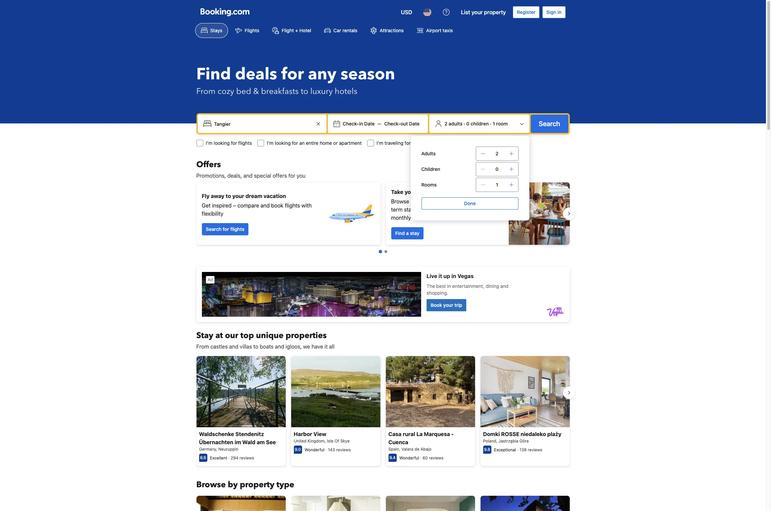 Task type: vqa. For each thing, say whether or not it's contained in the screenshot.
first Meet from the right
no



Task type: locate. For each thing, give the bounding box(es) containing it.
· left 143
[[326, 448, 327, 453]]

wonderful · 143 reviews
[[305, 448, 351, 453]]

wonderful
[[305, 448, 325, 453], [400, 456, 419, 461]]

and right "deals,"
[[243, 173, 253, 179]]

flights inside fly away to your dream vacation get inspired – compare and book flights with flexibility
[[285, 203, 300, 209]]

and right boats
[[275, 344, 284, 350]]

0 vertical spatial 0
[[467, 121, 470, 127]]

1 horizontal spatial date
[[409, 121, 420, 127]]

your right 'take'
[[405, 189, 417, 195]]

-
[[452, 432, 454, 438]]

0 horizontal spatial browse
[[196, 480, 226, 491]]

jastrzębia
[[499, 439, 519, 444]]

wonderful element down valera in the right bottom of the page
[[400, 456, 419, 461]]

1 horizontal spatial 1
[[496, 182, 498, 188]]

your right "list"
[[472, 9, 483, 15]]

main content
[[191, 159, 575, 512]]

usd
[[401, 9, 412, 15]]

1 horizontal spatial at
[[435, 207, 440, 213]]

0 horizontal spatial 1
[[493, 121, 495, 127]]

1 horizontal spatial properties
[[411, 199, 436, 205]]

0 horizontal spatial at
[[216, 330, 223, 342]]

wonderful element
[[305, 448, 325, 453], [400, 456, 419, 461]]

excellent element
[[210, 456, 227, 461]]

0 vertical spatial browse
[[391, 199, 409, 205]]

exceptional · 138 reviews
[[494, 448, 543, 453]]

at right the many
[[435, 207, 440, 213]]

1 horizontal spatial 0
[[496, 166, 499, 172]]

reviews for kingdom,
[[336, 448, 351, 453]]

property right "list"
[[484, 9, 506, 15]]

1 vertical spatial to
[[226, 193, 231, 199]]

date left —
[[364, 121, 375, 127]]

for left you
[[289, 173, 295, 179]]

wonderful element for la
[[400, 456, 419, 461]]

looking for i'm
[[214, 140, 230, 146]]

find a stay
[[395, 231, 420, 236]]

· left 138
[[518, 448, 519, 453]]

you
[[297, 173, 306, 179]]

search inside region
[[206, 226, 222, 232]]

wonderful down kingdom,
[[305, 448, 325, 453]]

browse left by
[[196, 480, 226, 491]]

harbor view united kingdom, isle of skye
[[294, 432, 350, 444]]

2 looking from the left
[[275, 140, 291, 146]]

1 region from the top
[[191, 180, 575, 248]]

check-out date button
[[382, 118, 423, 130]]

1 i'm from the left
[[267, 140, 274, 146]]

1 vertical spatial in
[[359, 121, 363, 127]]

0 vertical spatial search
[[539, 120, 560, 128]]

exceptional
[[494, 448, 516, 453]]

usd button
[[397, 4, 416, 20]]

0 vertical spatial region
[[191, 180, 575, 248]]

2
[[445, 121, 448, 127], [496, 151, 499, 157]]

0 horizontal spatial 2
[[445, 121, 448, 127]]

0 horizontal spatial 0
[[467, 121, 470, 127]]

reviews for im
[[240, 456, 254, 461]]

property for your
[[484, 9, 506, 15]]

to inside stay at our top unique properties from castles and villas to boats and igloos, we have it all
[[254, 344, 259, 350]]

list your property link
[[457, 4, 510, 20]]

from down stay
[[196, 344, 209, 350]]

9.8 element
[[483, 446, 492, 454]]

1 vertical spatial browse
[[196, 480, 226, 491]]

2 check- from the left
[[384, 121, 401, 127]]

neuruppin
[[218, 447, 238, 452]]

1 vertical spatial search
[[206, 226, 222, 232]]

and left book
[[261, 203, 270, 209]]

2 from from the top
[[196, 344, 209, 350]]

offers promotions, deals, and special offers for you
[[196, 159, 306, 179]]

1 date from the left
[[364, 121, 375, 127]]

1 check- from the left
[[343, 121, 359, 127]]

to right away
[[226, 193, 231, 199]]

i'm
[[206, 140, 213, 146]]

1 vertical spatial wonderful element
[[400, 456, 419, 461]]

for up breakfasts
[[281, 63, 304, 86]]

0 horizontal spatial find
[[196, 63, 231, 86]]

0 vertical spatial 2
[[445, 121, 448, 127]]

0 horizontal spatial vacation
[[264, 193, 286, 199]]

for for flights
[[231, 140, 237, 146]]

0 horizontal spatial looking
[[214, 140, 230, 146]]

find left a
[[395, 231, 405, 236]]

0 vertical spatial flights
[[238, 140, 252, 146]]

0 horizontal spatial wonderful
[[305, 448, 325, 453]]

type
[[277, 480, 294, 491]]

2 for 2 adults · 0 children · 1 room
[[445, 121, 448, 127]]

at inside take your longest vacation yet browse properties offering long- term stays, many at reduced monthly rates.
[[435, 207, 440, 213]]

wonderful element for united
[[305, 448, 325, 453]]

1 horizontal spatial looking
[[275, 140, 291, 146]]

in for check-
[[359, 121, 363, 127]]

car rentals
[[334, 28, 358, 33]]

flights left with
[[285, 203, 300, 209]]

·
[[464, 121, 465, 127], [490, 121, 492, 127], [326, 448, 327, 453], [518, 448, 519, 453], [228, 456, 230, 461], [421, 456, 422, 461]]

properties up we
[[286, 330, 327, 342]]

8.6
[[200, 456, 206, 461]]

1 horizontal spatial 2
[[496, 151, 499, 157]]

to inside find deals for any season from cozy bed & breakfasts to luxury hotels
[[301, 86, 308, 97]]

date
[[364, 121, 375, 127], [409, 121, 420, 127]]

igloos,
[[286, 344, 302, 350]]

traveling
[[385, 140, 404, 146]]

1 vertical spatial at
[[216, 330, 223, 342]]

· for harbor view
[[326, 448, 327, 453]]

2 down room
[[496, 151, 499, 157]]

and
[[243, 173, 253, 179], [261, 203, 270, 209], [229, 344, 238, 350], [275, 344, 284, 350]]

deals,
[[227, 173, 242, 179]]

property
[[484, 9, 506, 15], [240, 480, 275, 491]]

skye
[[341, 439, 350, 444]]

9.8
[[484, 448, 491, 453]]

wonderful down valera in the right bottom of the page
[[400, 456, 419, 461]]

for inside offers promotions, deals, and special offers for you
[[289, 173, 295, 179]]

in for sign
[[558, 9, 562, 15]]

1 left room
[[493, 121, 495, 127]]

booking.com image
[[201, 8, 249, 16]]

take your longest vacation yet browse properties offering long- term stays, many at reduced monthly rates.
[[391, 189, 471, 221]]

0 vertical spatial to
[[301, 86, 308, 97]]

am
[[257, 440, 265, 446]]

1 horizontal spatial in
[[558, 9, 562, 15]]

0 horizontal spatial your
[[232, 193, 244, 199]]

sign in link
[[543, 6, 566, 18]]

date right out
[[409, 121, 420, 127]]

0 horizontal spatial properties
[[286, 330, 327, 342]]

60
[[423, 456, 428, 461]]

from left cozy
[[196, 86, 216, 97]]

vacation up book
[[264, 193, 286, 199]]

i'm left 'traveling'
[[377, 140, 383, 146]]

bed
[[236, 86, 251, 97]]

1 vertical spatial flights
[[285, 203, 300, 209]]

1 horizontal spatial property
[[484, 9, 506, 15]]

check- right —
[[384, 121, 401, 127]]

1 vertical spatial from
[[196, 344, 209, 350]]

car rentals link
[[318, 23, 363, 38]]

0 vertical spatial wonderful
[[305, 448, 325, 453]]

dream
[[246, 193, 262, 199]]

0 horizontal spatial property
[[240, 480, 275, 491]]

1 horizontal spatial i'm
[[377, 140, 383, 146]]

for right the "i'm"
[[231, 140, 237, 146]]

find inside find deals for any season from cozy bed & breakfasts to luxury hotels
[[196, 63, 231, 86]]

register link
[[513, 6, 540, 18]]

looking left an
[[275, 140, 291, 146]]

0 vertical spatial 1
[[493, 121, 495, 127]]

find
[[196, 63, 231, 86], [395, 231, 405, 236]]

wonderful element down kingdom,
[[305, 448, 325, 453]]

property right by
[[240, 480, 275, 491]]

for for any
[[281, 63, 304, 86]]

check- up apartment
[[343, 121, 359, 127]]

1 horizontal spatial your
[[405, 189, 417, 195]]

to
[[301, 86, 308, 97], [226, 193, 231, 199], [254, 344, 259, 350]]

search inside button
[[539, 120, 560, 128]]

stays
[[210, 28, 222, 33]]

2 inside button
[[445, 121, 448, 127]]

0 vertical spatial from
[[196, 86, 216, 97]]

work
[[412, 140, 423, 146]]

reviews right "60"
[[429, 456, 444, 461]]

1 horizontal spatial wonderful
[[400, 456, 419, 461]]

0 horizontal spatial search
[[206, 226, 222, 232]]

plaży
[[548, 432, 562, 438]]

search
[[539, 120, 560, 128], [206, 226, 222, 232]]

for left an
[[292, 140, 298, 146]]

reviews for marquesa
[[429, 456, 444, 461]]

to left the luxury
[[301, 86, 308, 97]]

1 horizontal spatial browse
[[391, 199, 409, 205]]

2 horizontal spatial to
[[301, 86, 308, 97]]

0 inside 2 adults · 0 children · 1 room button
[[467, 121, 470, 127]]

browse up term
[[391, 199, 409, 205]]

—
[[378, 121, 382, 127]]

properties up the many
[[411, 199, 436, 205]]

1 horizontal spatial search
[[539, 120, 560, 128]]

vacation
[[439, 189, 461, 195], [264, 193, 286, 199]]

fly away to your dream vacation get inspired – compare and book flights with flexibility
[[202, 193, 312, 217]]

at up castles on the left of page
[[216, 330, 223, 342]]

looking right the "i'm"
[[214, 140, 230, 146]]

for for an
[[292, 140, 298, 146]]

in right sign
[[558, 9, 562, 15]]

find up cozy
[[196, 63, 231, 86]]

· left 294
[[228, 456, 230, 461]]

1 vertical spatial properties
[[286, 330, 327, 342]]

1 from from the top
[[196, 86, 216, 97]]

properties
[[411, 199, 436, 205], [286, 330, 327, 342]]

harbor
[[294, 432, 312, 438]]

from inside find deals for any season from cozy bed & breakfasts to luxury hotels
[[196, 86, 216, 97]]

1 horizontal spatial find
[[395, 231, 405, 236]]

sign
[[547, 9, 557, 15]]

find inside region
[[395, 231, 405, 236]]

by
[[228, 480, 238, 491]]

i'm
[[267, 140, 274, 146], [377, 140, 383, 146]]

i'm down where are you going? field
[[267, 140, 274, 146]]

spain,
[[389, 447, 401, 452]]

we
[[303, 344, 310, 350]]

stay
[[196, 330, 213, 342]]

flights down '–'
[[230, 226, 245, 232]]

0 horizontal spatial in
[[359, 121, 363, 127]]

2 region from the top
[[191, 354, 575, 469]]

1 horizontal spatial wonderful element
[[400, 456, 419, 461]]

property for by
[[240, 480, 275, 491]]

294
[[231, 456, 239, 461]]

1 horizontal spatial vacation
[[439, 189, 461, 195]]

0 horizontal spatial i'm
[[267, 140, 274, 146]]

flight + hotel
[[282, 28, 311, 33]]

your up '–'
[[232, 193, 244, 199]]

· left "60"
[[421, 456, 422, 461]]

1 vertical spatial 0
[[496, 166, 499, 172]]

0 horizontal spatial to
[[226, 193, 231, 199]]

region
[[191, 180, 575, 248], [191, 354, 575, 469]]

0 vertical spatial property
[[484, 9, 506, 15]]

excellent · 294 reviews
[[210, 456, 254, 461]]

vacation up offering
[[439, 189, 461, 195]]

find for a
[[395, 231, 405, 236]]

progress bar
[[379, 250, 387, 254]]

reviews down skye on the bottom
[[336, 448, 351, 453]]

1 vertical spatial find
[[395, 231, 405, 236]]

1 up done "button"
[[496, 182, 498, 188]]

germany,
[[199, 447, 217, 452]]

reviews right 294
[[240, 456, 254, 461]]

1 looking from the left
[[214, 140, 230, 146]]

2 i'm from the left
[[377, 140, 383, 146]]

vacation inside fly away to your dream vacation get inspired – compare and book flights with flexibility
[[264, 193, 286, 199]]

138
[[520, 448, 527, 453]]

0 horizontal spatial check-
[[343, 121, 359, 127]]

2 vertical spatial to
[[254, 344, 259, 350]]

for inside find deals for any season from cozy bed & breakfasts to luxury hotels
[[281, 63, 304, 86]]

room
[[496, 121, 508, 127]]

browse by property type
[[196, 480, 294, 491]]

children
[[422, 166, 440, 172]]

offering
[[438, 199, 457, 205]]

check-in date — check-out date
[[343, 121, 420, 127]]

reviews
[[336, 448, 351, 453], [528, 448, 543, 453], [240, 456, 254, 461], [429, 456, 444, 461]]

0 vertical spatial properties
[[411, 199, 436, 205]]

airport taxis
[[426, 28, 453, 33]]

· right the adults
[[464, 121, 465, 127]]

2 horizontal spatial your
[[472, 9, 483, 15]]

flights down where are you going? field
[[238, 140, 252, 146]]

to right villas
[[254, 344, 259, 350]]

advertisement region
[[196, 267, 570, 323]]

for left work
[[405, 140, 411, 146]]

your inside take your longest vacation yet browse properties offering long- term stays, many at reduced monthly rates.
[[405, 189, 417, 195]]

1 horizontal spatial to
[[254, 344, 259, 350]]

an
[[299, 140, 305, 146]]

properties inside stay at our top unique properties from castles and villas to boats and igloos, we have it all
[[286, 330, 327, 342]]

to inside fly away to your dream vacation get inspired – compare and book flights with flexibility
[[226, 193, 231, 199]]

1 horizontal spatial check-
[[384, 121, 401, 127]]

2 left the adults
[[445, 121, 448, 127]]

0 vertical spatial at
[[435, 207, 440, 213]]

marquesa
[[424, 432, 450, 438]]

0 vertical spatial wonderful element
[[305, 448, 325, 453]]

adults
[[422, 151, 436, 157]]

0 vertical spatial in
[[558, 9, 562, 15]]

in left —
[[359, 121, 363, 127]]

1
[[493, 121, 495, 127], [496, 182, 498, 188]]

2 adults · 0 children · 1 room button
[[432, 117, 527, 130]]

abajo
[[421, 447, 432, 452]]

car
[[334, 28, 341, 33]]

wonderful for la
[[400, 456, 419, 461]]

1 vertical spatial 2
[[496, 151, 499, 157]]

1 vertical spatial region
[[191, 354, 575, 469]]

0 vertical spatial find
[[196, 63, 231, 86]]

1 vertical spatial wonderful
[[400, 456, 419, 461]]

reviews right 138
[[528, 448, 543, 453]]

1 vertical spatial property
[[240, 480, 275, 491]]

for down flexibility
[[223, 226, 229, 232]]

special
[[254, 173, 271, 179]]

0 horizontal spatial wonderful element
[[305, 448, 325, 453]]

0 horizontal spatial date
[[364, 121, 375, 127]]



Task type: describe. For each thing, give the bounding box(es) containing it.
Where are you going? field
[[211, 118, 314, 130]]

boats
[[260, 344, 274, 350]]

rosse
[[501, 432, 520, 438]]

offers
[[196, 159, 221, 170]]

list your property
[[461, 9, 506, 15]]

any
[[308, 63, 337, 86]]

rentals
[[343, 28, 358, 33]]

2 vertical spatial flights
[[230, 226, 245, 232]]

hotel
[[300, 28, 311, 33]]

top
[[241, 330, 254, 342]]

for inside region
[[223, 226, 229, 232]]

&
[[253, 86, 259, 97]]

excellent
[[210, 456, 227, 461]]

find for deals
[[196, 63, 231, 86]]

hotels
[[335, 86, 358, 97]]

rates.
[[413, 215, 427, 221]]

luxury
[[311, 86, 333, 97]]

isle
[[327, 439, 334, 444]]

· for casa rural la marquesa - cuenca
[[421, 456, 422, 461]]

from inside stay at our top unique properties from castles and villas to boats and igloos, we have it all
[[196, 344, 209, 350]]

la
[[417, 432, 423, 438]]

search for flights link
[[202, 223, 249, 236]]

8.6 element
[[199, 454, 207, 463]]

stays,
[[404, 207, 419, 213]]

to for for
[[301, 86, 308, 97]]

and inside offers promotions, deals, and special offers for you
[[243, 173, 253, 179]]

take your longest vacation yet image
[[509, 183, 570, 245]]

143
[[328, 448, 335, 453]]

unique
[[256, 330, 284, 342]]

2 for 2
[[496, 151, 499, 157]]

niedaleko
[[521, 432, 546, 438]]

airport taxis link
[[411, 23, 459, 38]]

wonderful for united
[[305, 448, 325, 453]]

cozy
[[218, 86, 234, 97]]

attractions
[[380, 28, 404, 33]]

search button
[[531, 115, 569, 133]]

flights link
[[230, 23, 265, 38]]

entire
[[306, 140, 319, 146]]

fly away to your dream vacation image
[[328, 190, 375, 238]]

–
[[233, 203, 236, 209]]

apartment
[[339, 140, 362, 146]]

register
[[517, 9, 536, 15]]

yet
[[463, 189, 471, 195]]

i'm traveling for work
[[377, 140, 423, 146]]

9.4 element
[[389, 454, 397, 463]]

get
[[202, 203, 211, 209]]

progress bar inside main content
[[379, 250, 387, 254]]

valera
[[402, 447, 414, 452]]

book
[[271, 203, 284, 209]]

your inside fly away to your dream vacation get inspired – compare and book flights with flexibility
[[232, 193, 244, 199]]

vacation inside take your longest vacation yet browse properties offering long- term stays, many at reduced monthly rates.
[[439, 189, 461, 195]]

de
[[415, 447, 420, 452]]

inspired
[[212, 203, 232, 209]]

all
[[329, 344, 335, 350]]

find a stay link
[[391, 228, 424, 240]]

search for search
[[539, 120, 560, 128]]

im
[[235, 440, 241, 446]]

i'm for i'm traveling for work
[[377, 140, 383, 146]]

wonderful · 60 reviews
[[400, 456, 444, 461]]

waldschenke
[[199, 432, 234, 438]]

i'm for i'm looking for an entire home or apartment
[[267, 140, 274, 146]]

· right children
[[490, 121, 492, 127]]

a
[[406, 231, 409, 236]]

stays link
[[195, 23, 228, 38]]

region containing take your longest vacation yet
[[191, 180, 575, 248]]

your for property
[[472, 9, 483, 15]]

· for waldschenke stendenitz übernachten im wald am see
[[228, 456, 230, 461]]

1 inside button
[[493, 121, 495, 127]]

and down our
[[229, 344, 238, 350]]

main content containing offers
[[191, 159, 575, 512]]

flight
[[282, 28, 294, 33]]

góra
[[520, 439, 529, 444]]

term
[[391, 207, 403, 213]]

to for our
[[254, 344, 259, 350]]

out
[[401, 121, 408, 127]]

reviews for plaży
[[528, 448, 543, 453]]

poland,
[[483, 439, 498, 444]]

castles
[[210, 344, 228, 350]]

view
[[314, 432, 327, 438]]

domki
[[483, 432, 500, 438]]

domki rosse niedaleko plaży poland, jastrzębia góra
[[483, 432, 562, 444]]

9.4
[[390, 456, 396, 461]]

children
[[471, 121, 489, 127]]

1 vertical spatial 1
[[496, 182, 498, 188]]

search for search for flights
[[206, 226, 222, 232]]

i'm looking for flights
[[206, 140, 252, 146]]

done
[[464, 201, 476, 206]]

at inside stay at our top unique properties from castles and villas to boats and igloos, we have it all
[[216, 330, 223, 342]]

exceptional element
[[494, 448, 516, 453]]

looking for i'm
[[275, 140, 291, 146]]

have
[[312, 344, 323, 350]]

find deals for any season from cozy bed & breakfasts to luxury hotels
[[196, 63, 395, 97]]

search for flights
[[206, 226, 245, 232]]

away
[[211, 193, 225, 199]]

list
[[461, 9, 470, 15]]

done button
[[422, 198, 519, 210]]

casa
[[389, 432, 402, 438]]

of
[[335, 439, 339, 444]]

villas
[[240, 344, 252, 350]]

for for work
[[405, 140, 411, 146]]

and inside fly away to your dream vacation get inspired – compare and book flights with flexibility
[[261, 203, 270, 209]]

monthly
[[391, 215, 411, 221]]

region containing waldschenke stendenitz übernachten im wald am see
[[191, 354, 575, 469]]

flexibility
[[202, 211, 224, 217]]

reduced
[[441, 207, 461, 213]]

promotions,
[[196, 173, 226, 179]]

airport
[[426, 28, 442, 33]]

browse inside take your longest vacation yet browse properties offering long- term stays, many at reduced monthly rates.
[[391, 199, 409, 205]]

properties inside take your longest vacation yet browse properties offering long- term stays, many at reduced monthly rates.
[[411, 199, 436, 205]]

breakfasts
[[261, 86, 299, 97]]

sign in
[[547, 9, 562, 15]]

9.0
[[295, 448, 301, 453]]

united
[[294, 439, 307, 444]]

taxis
[[443, 28, 453, 33]]

9.0 element
[[294, 446, 302, 454]]

· for domki rosse niedaleko plaży
[[518, 448, 519, 453]]

your for longest
[[405, 189, 417, 195]]

check-in date button
[[340, 118, 378, 130]]

2 date from the left
[[409, 121, 420, 127]]

i'm looking for an entire home or apartment
[[267, 140, 362, 146]]

wald
[[242, 440, 256, 446]]

our
[[225, 330, 238, 342]]



